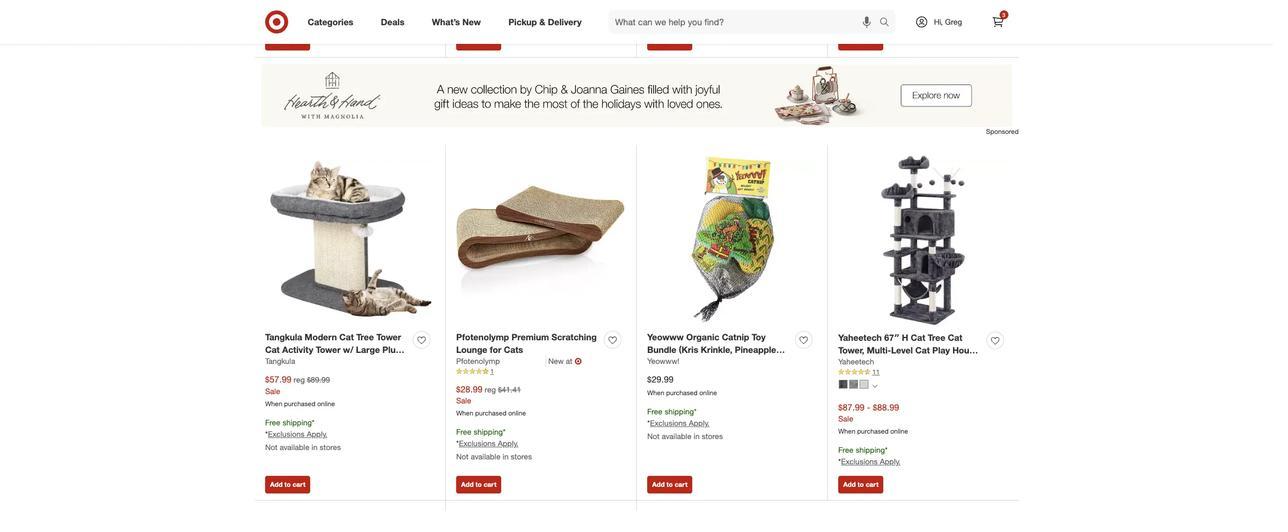 Task type: locate. For each thing, give the bounding box(es) containing it.
exclusions down $29.99 when purchased online on the right bottom of the page
[[650, 419, 687, 428]]

catnip
[[722, 332, 750, 343]]

1 tangkula from the top
[[265, 332, 302, 343]]

new left at
[[549, 357, 564, 366]]

0 horizontal spatial tree
[[356, 332, 374, 343]]

greg
[[946, 17, 963, 26]]

bundle
[[648, 344, 677, 355]]

tree up play
[[928, 332, 946, 343]]

(kris
[[679, 344, 699, 355]]

not for tangkula modern cat tree tower cat activity tower w/ large plush perch grey
[[265, 443, 278, 452]]

when down $87.99
[[839, 428, 856, 436]]

free down $57.99 reg $89.99 sale when purchased online
[[265, 418, 281, 427]]

1 vertical spatial tangkula
[[265, 357, 295, 366]]

cat
[[339, 332, 354, 343], [911, 332, 926, 343], [948, 332, 963, 343], [265, 344, 280, 355], [916, 345, 930, 356]]

1 horizontal spatial new
[[549, 357, 564, 366]]

shipping for pfotenolymp premium scratching lounge for cats
[[474, 427, 503, 437]]

when down $28.99
[[456, 409, 474, 418]]

pfotenolymp inside pfotenolymp premium scratching lounge for cats
[[456, 332, 509, 343]]

tangkula inside tangkula modern cat tree tower cat activity tower w/ large plush perch grey
[[265, 332, 302, 343]]

free down $28.99 reg $41.41 sale when purchased online
[[456, 427, 472, 437]]

online inside $87.99 - $88.99 sale when purchased online
[[891, 428, 908, 436]]

shipping
[[665, 407, 694, 416], [283, 418, 312, 427], [474, 427, 503, 437], [856, 446, 885, 455]]

pickup & delivery
[[509, 16, 582, 27]]

in
[[885, 1, 891, 10], [312, 10, 318, 19], [694, 432, 700, 441], [312, 443, 318, 452], [503, 452, 509, 461]]

yeowww organic catnip toy bundle (kris krinkle, pineapple and banana) image
[[648, 156, 817, 325], [648, 156, 817, 325]]

pfotenolymp premium scratching lounge for cats image
[[456, 156, 626, 325], [456, 156, 626, 325]]

0 horizontal spatial not available in stores
[[265, 10, 341, 19]]

1 vertical spatial tower
[[316, 344, 341, 355]]

online down $89.99
[[317, 400, 335, 408]]

free shipping * * exclusions apply. not available in stores
[[648, 407, 723, 441], [265, 418, 341, 452], [456, 427, 532, 461]]

climbing
[[839, 357, 876, 368]]

shipping down $29.99 when purchased online on the right bottom of the page
[[665, 407, 694, 416]]

online
[[700, 389, 717, 397], [317, 400, 335, 408], [509, 409, 526, 418], [891, 428, 908, 436]]

light gray image
[[850, 380, 858, 389]]

when down $57.99
[[265, 400, 282, 408]]

when inside $57.99 reg $89.99 sale when purchased online
[[265, 400, 282, 408]]

search
[[875, 17, 901, 28]]

shipping down $28.99 reg $41.41 sale when purchased online
[[474, 427, 503, 437]]

sale down $87.99
[[839, 414, 854, 424]]

tangkula up activity
[[265, 332, 302, 343]]

reg for $57.99
[[294, 375, 305, 385]]

tree up large
[[356, 332, 374, 343]]

online inside $57.99 reg $89.99 sale when purchased online
[[317, 400, 335, 408]]

reg inside $28.99 reg $41.41 sale when purchased online
[[485, 385, 496, 394]]

yeowww! link
[[648, 356, 680, 367]]

0 horizontal spatial new
[[463, 16, 481, 27]]

0 horizontal spatial reg
[[294, 375, 305, 385]]

reg
[[294, 375, 305, 385], [485, 385, 496, 394]]

0 horizontal spatial free shipping * * exclusions apply. not available in stores
[[265, 418, 341, 452]]

$87.99
[[839, 402, 865, 413]]

not available in stores
[[839, 1, 914, 10], [265, 10, 341, 19]]

apply. left &
[[498, 14, 519, 23]]

tangkula modern cat tree tower cat activity tower w/ large plush perch grey link
[[265, 331, 409, 368]]

tangkula up $57.99
[[265, 357, 295, 366]]

purchased for yaheetech 67″ h cat tree cat tower, multi-level cat play house, climbing tree
[[858, 428, 889, 436]]

3 link
[[986, 10, 1010, 34]]

apply. down $28.99 reg $41.41 sale when purchased online
[[498, 439, 519, 448]]

yeowww organic catnip toy bundle (kris krinkle, pineapple and banana) link
[[648, 331, 791, 368]]

2 horizontal spatial sale
[[839, 414, 854, 424]]

at
[[566, 357, 573, 366]]

all colors element
[[873, 383, 878, 389]]

beige image
[[860, 380, 869, 389]]

shipping down $57.99 reg $89.99 sale when purchased online
[[283, 418, 312, 427]]

0 vertical spatial tangkula
[[265, 332, 302, 343]]

purchased inside $87.99 - $88.99 sale when purchased online
[[858, 428, 889, 436]]

tower down modern
[[316, 344, 341, 355]]

online inside $29.99 when purchased online
[[700, 389, 717, 397]]

1 horizontal spatial reg
[[485, 385, 496, 394]]

tangkula link
[[265, 356, 295, 367]]

yeowww
[[648, 332, 684, 343]]

free for pfotenolymp premium scratching lounge for cats
[[456, 427, 472, 437]]

$88.99
[[873, 402, 900, 413]]

0 vertical spatial pfotenolymp
[[456, 332, 509, 343]]

purchased down $89.99
[[284, 400, 316, 408]]

reg down 1
[[485, 385, 496, 394]]

exclusions down $57.99 reg $89.99 sale when purchased online
[[268, 429, 305, 439]]

purchased inside $28.99 reg $41.41 sale when purchased online
[[475, 409, 507, 418]]

new
[[463, 16, 481, 27], [549, 357, 564, 366]]

0 vertical spatial yaheetech
[[839, 332, 882, 343]]

yaheetech up the tower,
[[839, 332, 882, 343]]

tangkula modern cat tree tower cat activity tower w/ large plush perch grey image
[[265, 156, 434, 325], [265, 156, 434, 325]]

sale down $28.99
[[456, 396, 471, 406]]

sale inside $28.99 reg $41.41 sale when purchased online
[[456, 396, 471, 406]]

sale down $57.99
[[265, 387, 280, 396]]

1 link
[[456, 367, 626, 377]]

shipping inside free shipping * * exclusions apply.
[[856, 446, 885, 455]]

1 horizontal spatial tree
[[878, 357, 896, 368]]

pfotenolymp
[[456, 332, 509, 343], [456, 357, 500, 366]]

scratching
[[552, 332, 597, 343]]

tower,
[[839, 345, 865, 356]]

purchased down $29.99
[[666, 389, 698, 397]]

1
[[490, 368, 494, 376]]

new at ¬
[[549, 356, 582, 367]]

&
[[540, 16, 546, 27]]

sale inside $57.99 reg $89.99 sale when purchased online
[[265, 387, 280, 396]]

sale for $57.99
[[265, 387, 280, 396]]

online down the $88.99
[[891, 428, 908, 436]]

when
[[648, 389, 665, 397], [265, 400, 282, 408], [456, 409, 474, 418], [839, 428, 856, 436]]

sale
[[265, 387, 280, 396], [456, 396, 471, 406], [839, 414, 854, 424]]

2 tangkula from the top
[[265, 357, 295, 366]]

cat up w/
[[339, 332, 354, 343]]

shipping for yaheetech 67″ h cat tree cat tower, multi-level cat play house, climbing tree
[[856, 446, 885, 455]]

stores for yeowww organic catnip toy bundle (kris krinkle, pineapple and banana)
[[702, 432, 723, 441]]

when inside $28.99 reg $41.41 sale when purchased online
[[456, 409, 474, 418]]

exclusions down $87.99 - $88.99 sale when purchased online
[[841, 457, 878, 466]]

free down $87.99 - $88.99 sale when purchased online
[[839, 446, 854, 455]]

apply. down $57.99 reg $89.99 sale when purchased online
[[307, 429, 328, 439]]

pickup
[[509, 16, 537, 27]]

new right what's in the left top of the page
[[463, 16, 481, 27]]

$57.99
[[265, 374, 292, 385]]

apply.
[[498, 14, 519, 23], [689, 419, 710, 428], [307, 429, 328, 439], [498, 439, 519, 448], [880, 457, 901, 466]]

free
[[648, 407, 663, 416], [265, 418, 281, 427], [456, 427, 472, 437], [839, 446, 854, 455]]

*
[[456, 14, 459, 23], [694, 407, 697, 416], [312, 418, 315, 427], [648, 419, 650, 428], [503, 427, 506, 437], [265, 429, 268, 439], [456, 439, 459, 448], [885, 446, 888, 455], [839, 457, 841, 466]]

apply. for yaheetech 67″ h cat tree cat tower, multi-level cat play house, climbing tree
[[880, 457, 901, 466]]

house,
[[953, 345, 982, 356]]

reg inside $57.99 reg $89.99 sale when purchased online
[[294, 375, 305, 385]]

tower
[[377, 332, 401, 343], [316, 344, 341, 355]]

0 vertical spatial not available in stores
[[839, 1, 914, 10]]

exclusions down $28.99 reg $41.41 sale when purchased online
[[459, 439, 496, 448]]

cart
[[293, 37, 306, 45], [484, 37, 497, 45], [675, 37, 688, 45], [866, 37, 879, 45], [293, 480, 306, 489], [484, 480, 497, 489], [675, 480, 688, 489], [866, 480, 879, 489]]

when down $29.99
[[648, 389, 665, 397]]

online down banana)
[[700, 389, 717, 397]]

purchased inside $57.99 reg $89.99 sale when purchased online
[[284, 400, 316, 408]]

add to cart
[[270, 37, 306, 45], [461, 37, 497, 45], [652, 37, 688, 45], [844, 37, 879, 45], [270, 480, 306, 489], [461, 480, 497, 489], [652, 480, 688, 489], [844, 480, 879, 489]]

exclusions inside free shipping * * exclusions apply.
[[841, 457, 878, 466]]

exclusions
[[459, 14, 496, 23], [650, 419, 687, 428], [268, 429, 305, 439], [459, 439, 496, 448], [841, 457, 878, 466]]

apply. for pfotenolymp premium scratching lounge for cats
[[498, 439, 519, 448]]

when for pfotenolymp premium scratching lounge for cats
[[456, 409, 474, 418]]

pfotenolymp down lounge
[[456, 357, 500, 366]]

yaheetech inside the yaheetech 67″ h cat tree cat tower, multi-level cat play house, climbing tree
[[839, 332, 882, 343]]

1 yaheetech from the top
[[839, 332, 882, 343]]

shipping down $87.99 - $88.99 sale when purchased online
[[856, 446, 885, 455]]

tree down "multi-"
[[878, 357, 896, 368]]

0 horizontal spatial tower
[[316, 344, 341, 355]]

1 horizontal spatial not available in stores
[[839, 1, 914, 10]]

purchased
[[666, 389, 698, 397], [284, 400, 316, 408], [475, 409, 507, 418], [858, 428, 889, 436]]

yaheetech 67″ h cat tree cat tower, multi-level cat play house, climbing tree image
[[839, 156, 1008, 325], [839, 156, 1008, 325]]

dark gray image
[[839, 380, 848, 389]]

yaheetech
[[839, 332, 882, 343], [839, 357, 875, 367]]

tangkula
[[265, 332, 302, 343], [265, 357, 295, 366]]

yaheetech for yaheetech 67″ h cat tree cat tower, multi-level cat play house, climbing tree
[[839, 332, 882, 343]]

2 yaheetech from the top
[[839, 357, 875, 367]]

apply. down $87.99 - $88.99 sale when purchased online
[[880, 457, 901, 466]]

online inside $28.99 reg $41.41 sale when purchased online
[[509, 409, 526, 418]]

what's new link
[[423, 10, 495, 34]]

to
[[285, 37, 291, 45], [476, 37, 482, 45], [667, 37, 673, 45], [858, 37, 864, 45], [285, 480, 291, 489], [476, 480, 482, 489], [667, 480, 673, 489], [858, 480, 864, 489]]

tree inside tangkula modern cat tree tower cat activity tower w/ large plush perch grey
[[356, 332, 374, 343]]

not
[[839, 1, 851, 10], [265, 10, 278, 19], [648, 432, 660, 441], [265, 443, 278, 452], [456, 452, 469, 461]]

available
[[853, 1, 883, 10], [280, 10, 310, 19], [662, 432, 692, 441], [280, 443, 310, 452], [471, 452, 501, 461]]

multi-
[[867, 345, 892, 356]]

not for pfotenolymp premium scratching lounge for cats
[[456, 452, 469, 461]]

0 horizontal spatial sale
[[265, 387, 280, 396]]

2 horizontal spatial free shipping * * exclusions apply. not available in stores
[[648, 407, 723, 441]]

reg down grey
[[294, 375, 305, 385]]

$87.99 - $88.99 sale when purchased online
[[839, 402, 908, 436]]

1 pfotenolymp from the top
[[456, 332, 509, 343]]

0 vertical spatial new
[[463, 16, 481, 27]]

pfotenolymp premium scratching lounge for cats
[[456, 332, 597, 355]]

yaheetech down the tower,
[[839, 357, 875, 367]]

pineapple
[[735, 344, 777, 355]]

$28.99 reg $41.41 sale when purchased online
[[456, 384, 526, 418]]

pfotenolymp up lounge
[[456, 332, 509, 343]]

1 vertical spatial new
[[549, 357, 564, 366]]

What can we help you find? suggestions appear below search field
[[609, 10, 882, 34]]

free shipping * * exclusions apply. not available in stores down $29.99 when purchased online on the right bottom of the page
[[648, 407, 723, 441]]

free shipping * * exclusions apply.
[[839, 446, 901, 466]]

1 vertical spatial yaheetech
[[839, 357, 875, 367]]

$29.99 when purchased online
[[648, 374, 717, 397]]

free inside free shipping * * exclusions apply.
[[839, 446, 854, 455]]

delivery
[[548, 16, 582, 27]]

¬
[[575, 356, 582, 367]]

apply. for tangkula modern cat tree tower cat activity tower w/ large plush perch grey
[[307, 429, 328, 439]]

purchased up free shipping * * exclusions apply.
[[858, 428, 889, 436]]

1 vertical spatial pfotenolymp
[[456, 357, 500, 366]]

play
[[933, 345, 950, 356]]

shipping for tangkula modern cat tree tower cat activity tower w/ large plush perch grey
[[283, 418, 312, 427]]

1 horizontal spatial sale
[[456, 396, 471, 406]]

tower up 'plush'
[[377, 332, 401, 343]]

exclusions apply. link for pfotenolymp premium scratching lounge for cats
[[459, 439, 519, 448]]

in for tangkula modern cat tree tower cat activity tower w/ large plush perch grey
[[312, 443, 318, 452]]

pickup & delivery link
[[499, 10, 596, 34]]

$89.99
[[307, 375, 330, 385]]

when for yaheetech 67″ h cat tree cat tower, multi-level cat play house, climbing tree
[[839, 428, 856, 436]]

stores
[[893, 1, 914, 10], [320, 10, 341, 19], [702, 432, 723, 441], [320, 443, 341, 452], [511, 452, 532, 461]]

krinkle,
[[701, 344, 733, 355]]

when inside $87.99 - $88.99 sale when purchased online
[[839, 428, 856, 436]]

deals
[[381, 16, 405, 27]]

free shipping * * exclusions apply. not available in stores down $57.99 reg $89.99 sale when purchased online
[[265, 418, 341, 452]]

apply. down $29.99 when purchased online on the right bottom of the page
[[689, 419, 710, 428]]

$41.41
[[498, 385, 521, 394]]

purchased down $41.41
[[475, 409, 507, 418]]

organic
[[687, 332, 720, 343]]

add to cart button
[[265, 33, 311, 50], [456, 33, 502, 50], [648, 33, 693, 50], [839, 33, 884, 50], [265, 476, 311, 494], [456, 476, 502, 494], [648, 476, 693, 494], [839, 476, 884, 494]]

free down $29.99
[[648, 407, 663, 416]]

apply. inside free shipping * * exclusions apply.
[[880, 457, 901, 466]]

what's new
[[432, 16, 481, 27]]

free shipping * * exclusions apply. not available in stores down $28.99 reg $41.41 sale when purchased online
[[456, 427, 532, 461]]

2 pfotenolymp from the top
[[456, 357, 500, 366]]

online down $41.41
[[509, 409, 526, 418]]

0 vertical spatial tower
[[377, 332, 401, 343]]

cat right "h"
[[911, 332, 926, 343]]

search button
[[875, 10, 901, 36]]



Task type: describe. For each thing, give the bounding box(es) containing it.
when inside $29.99 when purchased online
[[648, 389, 665, 397]]

exclusions for yaheetech 67″ h cat tree cat tower, multi-level cat play house, climbing tree
[[841, 457, 878, 466]]

perch
[[265, 357, 290, 368]]

1 horizontal spatial tower
[[377, 332, 401, 343]]

yeowww!
[[648, 357, 680, 366]]

w/
[[343, 344, 354, 355]]

hi, greg
[[934, 17, 963, 26]]

yaheetech link
[[839, 357, 875, 368]]

all colors image
[[873, 384, 878, 389]]

sale inside $87.99 - $88.99 sale when purchased online
[[839, 414, 854, 424]]

and
[[648, 357, 663, 368]]

h
[[902, 332, 909, 343]]

tangkula modern cat tree tower cat activity tower w/ large plush perch grey
[[265, 332, 406, 368]]

yaheetech 67″ h cat tree cat tower, multi-level cat play house, climbing tree link
[[839, 332, 983, 368]]

11
[[873, 368, 880, 376]]

exclusions for yeowww organic catnip toy bundle (kris krinkle, pineapple and banana)
[[650, 419, 687, 428]]

11 link
[[839, 368, 1008, 377]]

online for pfotenolymp premium scratching lounge for cats
[[509, 409, 526, 418]]

purchased inside $29.99 when purchased online
[[666, 389, 698, 397]]

free for tangkula modern cat tree tower cat activity tower w/ large plush perch grey
[[265, 418, 281, 427]]

what's
[[432, 16, 460, 27]]

grey
[[292, 357, 312, 368]]

exclusions for tangkula modern cat tree tower cat activity tower w/ large plush perch grey
[[268, 429, 305, 439]]

1 horizontal spatial free shipping * * exclusions apply. not available in stores
[[456, 427, 532, 461]]

not for yeowww organic catnip toy bundle (kris krinkle, pineapple and banana)
[[648, 432, 660, 441]]

reg for $28.99
[[485, 385, 496, 394]]

-
[[867, 402, 871, 413]]

* exclusions apply.
[[456, 14, 519, 23]]

free shipping * * exclusions apply. not available in stores for activity
[[265, 418, 341, 452]]

pfotenolymp for pfotenolymp premium scratching lounge for cats
[[456, 332, 509, 343]]

toy
[[752, 332, 766, 343]]

stores for tangkula modern cat tree tower cat activity tower w/ large plush perch grey
[[320, 443, 341, 452]]

pfotenolymp link
[[456, 356, 546, 367]]

lounge
[[456, 344, 488, 355]]

tangkula for tangkula
[[265, 357, 295, 366]]

sponsored
[[987, 127, 1019, 135]]

exclusions left pickup
[[459, 14, 496, 23]]

premium
[[512, 332, 549, 343]]

3
[[1003, 12, 1006, 18]]

activity
[[282, 344, 314, 355]]

2 horizontal spatial tree
[[928, 332, 946, 343]]

67″
[[885, 332, 900, 343]]

cats
[[504, 344, 523, 355]]

$28.99
[[456, 384, 483, 395]]

stores for pfotenolymp premium scratching lounge for cats
[[511, 452, 532, 461]]

free for yaheetech 67″ h cat tree cat tower, multi-level cat play house, climbing tree
[[839, 446, 854, 455]]

deals link
[[372, 10, 418, 34]]

exclusions apply. link for tangkula modern cat tree tower cat activity tower w/ large plush perch grey
[[268, 429, 328, 439]]

when for tangkula modern cat tree tower cat activity tower w/ large plush perch grey
[[265, 400, 282, 408]]

free for yeowww organic catnip toy bundle (kris krinkle, pineapple and banana)
[[648, 407, 663, 416]]

for
[[490, 344, 502, 355]]

yeowww organic catnip toy bundle (kris krinkle, pineapple and banana)
[[648, 332, 777, 368]]

advertisement region
[[255, 64, 1019, 127]]

cat up house,
[[948, 332, 963, 343]]

purchased for tangkula modern cat tree tower cat activity tower w/ large plush perch grey
[[284, 400, 316, 408]]

level
[[892, 345, 913, 356]]

yaheetech for yaheetech
[[839, 357, 875, 367]]

exclusions for pfotenolymp premium scratching lounge for cats
[[459, 439, 496, 448]]

hi,
[[934, 17, 943, 26]]

online for yaheetech 67″ h cat tree cat tower, multi-level cat play house, climbing tree
[[891, 428, 908, 436]]

banana)
[[666, 357, 700, 368]]

exclusions apply. link for yeowww organic catnip toy bundle (kris krinkle, pineapple and banana)
[[650, 419, 710, 428]]

tangkula for tangkula modern cat tree tower cat activity tower w/ large plush perch grey
[[265, 332, 302, 343]]

shipping for yeowww organic catnip toy bundle (kris krinkle, pineapple and banana)
[[665, 407, 694, 416]]

$57.99 reg $89.99 sale when purchased online
[[265, 374, 335, 408]]

available for yeowww organic catnip toy bundle (kris krinkle, pineapple and banana)
[[662, 432, 692, 441]]

yaheetech 67″ h cat tree cat tower, multi-level cat play house, climbing tree
[[839, 332, 982, 368]]

categories link
[[299, 10, 367, 34]]

in for pfotenolymp premium scratching lounge for cats
[[503, 452, 509, 461]]

$29.99
[[648, 374, 674, 385]]

in for yeowww organic catnip toy bundle (kris krinkle, pineapple and banana)
[[694, 432, 700, 441]]

apply. for yeowww organic catnip toy bundle (kris krinkle, pineapple and banana)
[[689, 419, 710, 428]]

plush
[[383, 344, 406, 355]]

pfotenolymp premium scratching lounge for cats link
[[456, 331, 600, 356]]

categories
[[308, 16, 354, 27]]

online for tangkula modern cat tree tower cat activity tower w/ large plush perch grey
[[317, 400, 335, 408]]

cat left play
[[916, 345, 930, 356]]

1 vertical spatial not available in stores
[[265, 10, 341, 19]]

cat up perch
[[265, 344, 280, 355]]

pfotenolymp for pfotenolymp
[[456, 357, 500, 366]]

free shipping * * exclusions apply. not available in stores for krinkle,
[[648, 407, 723, 441]]

sale for $28.99
[[456, 396, 471, 406]]

available for tangkula modern cat tree tower cat activity tower w/ large plush perch grey
[[280, 443, 310, 452]]

purchased for pfotenolymp premium scratching lounge for cats
[[475, 409, 507, 418]]

large
[[356, 344, 380, 355]]

new inside the new at ¬
[[549, 357, 564, 366]]

available for pfotenolymp premium scratching lounge for cats
[[471, 452, 501, 461]]

modern
[[305, 332, 337, 343]]



Task type: vqa. For each thing, say whether or not it's contained in the screenshot.
Open in 7100 Santa Monica Blvd STE 201, West Hollywood, CA 90046-5896 Phone: (323) 603-0004 Open until 10:00pm
no



